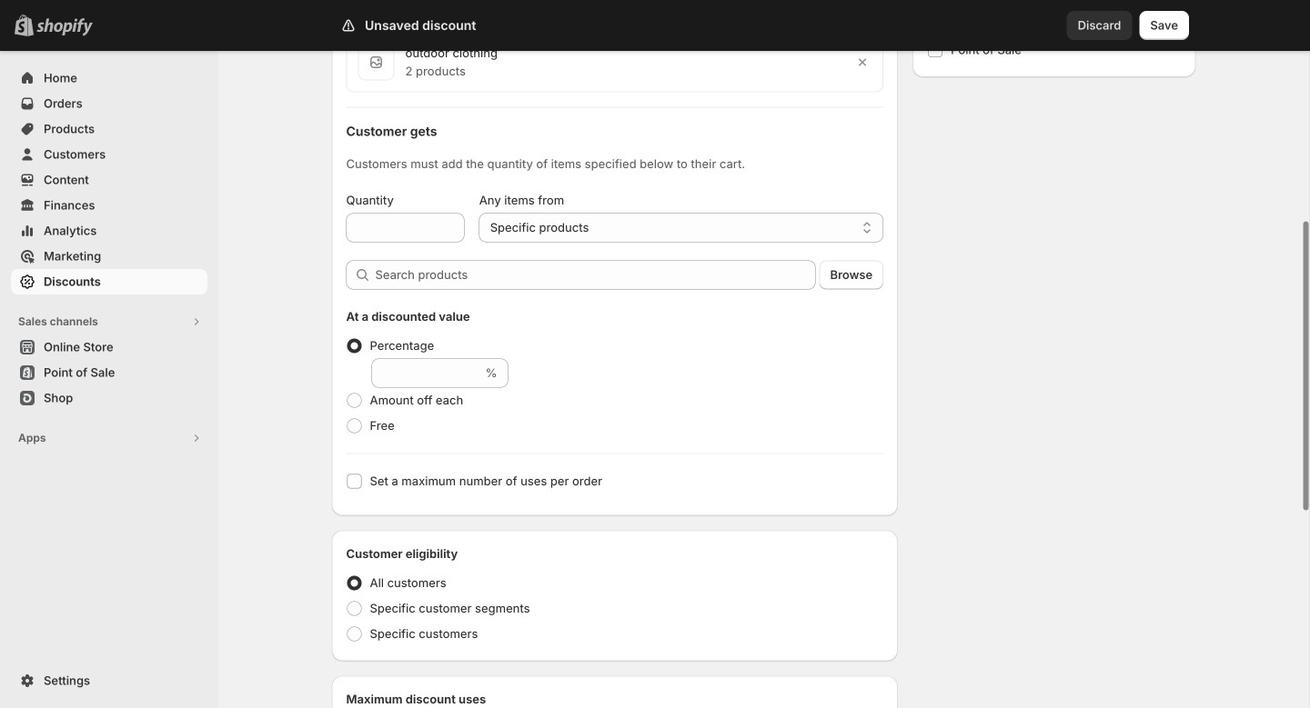Task type: locate. For each thing, give the bounding box(es) containing it.
None text field
[[346, 213, 465, 242], [372, 359, 482, 388], [346, 213, 465, 242], [372, 359, 482, 388]]

Search products text field
[[375, 261, 816, 290]]



Task type: describe. For each thing, give the bounding box(es) containing it.
shopify image
[[36, 18, 93, 36]]



Task type: vqa. For each thing, say whether or not it's contained in the screenshot.
shopify image
yes



